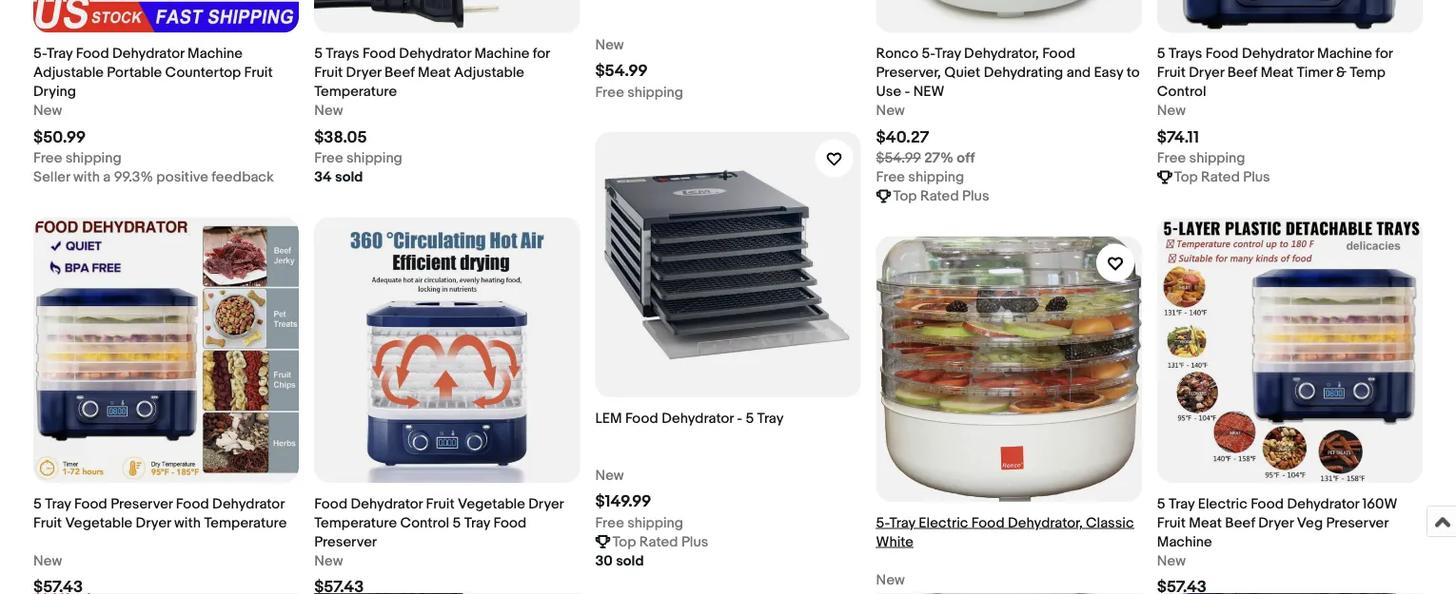 Task type: describe. For each thing, give the bounding box(es) containing it.
5-tray electric food dehydrator, classic white
[[876, 515, 1134, 551]]

160w
[[1362, 496, 1397, 513]]

30 sold text field
[[595, 552, 644, 571]]

$50.99
[[33, 128, 86, 148]]

1 vertical spatial plus
[[962, 189, 989, 206]]

preserver inside food dehydrator fruit vegetable dryer temperature control 5 tray food preserver
[[314, 534, 377, 551]]

5 for 5 tray electric food dehydrator 160w fruit meat beef dryer veg preserver machine
[[1157, 496, 1165, 513]]

new $54.99 free shipping
[[595, 36, 683, 101]]

new inside 'new $149.99 free shipping'
[[595, 468, 624, 485]]

sold inside text field
[[616, 553, 644, 570]]

food inside 5 trays food dehydrator machine for fruit dryer beef meat timer & temp control new $74.11 free shipping
[[1205, 46, 1239, 63]]

New text field
[[33, 552, 62, 571]]

shipping inside 5-tray food dehydrator machine adjustable portable countertop fruit drying new $50.99 free shipping seller with a 99.3% positive feedback
[[65, 150, 121, 168]]

Top Rated Plus text field
[[612, 533, 708, 552]]

plus for $74.11
[[1243, 169, 1270, 187]]

feedback
[[212, 169, 274, 187]]

food inside the "5 trays food dehydrator machine for fruit dryer beef meat adjustable temperature new $38.05 free shipping 34 sold"
[[363, 46, 396, 63]]

top rated plus for $149.99
[[612, 534, 708, 551]]

new text field for $40.27
[[876, 102, 905, 121]]

new text field for $50.99
[[33, 102, 62, 121]]

free shipping text field for $74.11
[[1157, 149, 1245, 169]]

beef for $38.05
[[385, 65, 415, 82]]

ronco
[[876, 46, 918, 63]]

countertop
[[165, 65, 241, 82]]

rated for $74.11
[[1201, 169, 1240, 187]]

veg
[[1297, 515, 1323, 532]]

5- for 5-tray food dehydrator machine adjustable portable countertop fruit drying new $50.99 free shipping seller with a 99.3% positive feedback
[[33, 46, 47, 63]]

5-tray food dehydrator machine adjustable portable countertop fruit drying new $50.99 free shipping seller with a 99.3% positive feedback
[[33, 46, 274, 187]]

lem food dehydrator - 5 tray
[[595, 410, 784, 428]]

tray inside food dehydrator fruit vegetable dryer temperature control 5 tray food preserver
[[464, 515, 490, 532]]

dryer inside the "5 trays food dehydrator machine for fruit dryer beef meat adjustable temperature new $38.05 free shipping 34 sold"
[[346, 65, 381, 82]]

fruit for 5 tray food preserver food dehydrator fruit vegetable dryer with temperature
[[33, 515, 62, 532]]

$38.05
[[314, 128, 367, 148]]

dryer inside food dehydrator fruit vegetable dryer temperature control 5 tray food preserver
[[528, 496, 564, 513]]

new inside new $54.99 free shipping
[[595, 36, 624, 54]]

&
[[1336, 65, 1347, 82]]

new inside ronco 5-tray dehydrator, food preserver, quiet dehydrating and easy to use - new new $40.27 $54.99 27% off free shipping
[[876, 103, 905, 120]]

1 vertical spatial -
[[737, 410, 742, 428]]

top rated plus for $74.11
[[1174, 169, 1270, 187]]

food inside ronco 5-tray dehydrator, food preserver, quiet dehydrating and easy to use - new new $40.27 $54.99 27% off free shipping
[[1042, 46, 1075, 63]]

new text field for $54.99
[[595, 35, 624, 54]]

$54.99 inside new $54.99 free shipping
[[595, 62, 648, 82]]

new
[[913, 84, 944, 101]]

dehydrator, inside ronco 5-tray dehydrator, food preserver, quiet dehydrating and easy to use - new new $40.27 $54.99 27% off free shipping
[[964, 46, 1039, 63]]

trays for control
[[1169, 46, 1202, 63]]

0 horizontal spatial top rated plus text field
[[893, 188, 989, 207]]

$38.05 text field
[[314, 128, 367, 148]]

temp
[[1350, 65, 1386, 82]]

positive
[[156, 169, 208, 187]]

electric for fruit
[[1198, 496, 1247, 513]]

30 sold
[[595, 553, 644, 570]]

shipping inside 5 trays food dehydrator machine for fruit dryer beef meat timer & temp control new $74.11 free shipping
[[1189, 150, 1245, 168]]

dryer inside 5 trays food dehydrator machine for fruit dryer beef meat timer & temp control new $74.11 free shipping
[[1189, 65, 1224, 82]]

off
[[957, 150, 975, 168]]

$74.11
[[1157, 128, 1199, 148]]

free shipping text field for $149.99
[[595, 514, 683, 533]]

beef for control
[[1227, 65, 1257, 82]]

tray inside ronco 5-tray dehydrator, food preserver, quiet dehydrating and easy to use - new new $40.27 $54.99 27% off free shipping
[[935, 46, 961, 63]]

drying
[[33, 84, 76, 101]]

machine for temperature
[[474, 46, 529, 63]]

dehydrating
[[984, 65, 1063, 82]]

food dehydrator fruit vegetable dryer temperature control 5 tray food preserver
[[314, 496, 564, 551]]

seller
[[33, 169, 70, 187]]

preserver,
[[876, 65, 941, 82]]

tray inside 5 tray food preserver food dehydrator fruit vegetable dryer with temperature
[[45, 496, 71, 513]]

- inside ronco 5-tray dehydrator, food preserver, quiet dehydrating and easy to use - new new $40.27 $54.99 27% off free shipping
[[905, 84, 910, 101]]

fruit for 5 trays food dehydrator machine for fruit dryer beef meat adjustable temperature new $38.05 free shipping 34 sold
[[314, 65, 343, 82]]

5 tray food preserver food dehydrator fruit vegetable dryer with temperature
[[33, 496, 287, 532]]

5 for 5 tray food preserver food dehydrator fruit vegetable dryer with temperature
[[33, 496, 42, 513]]

meat inside 5 tray electric food dehydrator 160w fruit meat beef dryer veg preserver machine
[[1189, 515, 1222, 532]]

34 sold text field
[[314, 169, 363, 188]]

$74.11 text field
[[1157, 128, 1199, 148]]

electric for white
[[919, 515, 968, 532]]

new text field for $38.05
[[314, 102, 343, 121]]

tray inside 5 tray electric food dehydrator 160w fruit meat beef dryer veg preserver machine
[[1169, 496, 1195, 513]]

30
[[595, 553, 613, 570]]

dryer inside 5 tray food preserver food dehydrator fruit vegetable dryer with temperature
[[136, 515, 171, 532]]

$40.27
[[876, 128, 929, 148]]

dehydrator inside food dehydrator fruit vegetable dryer temperature control 5 tray food preserver
[[351, 496, 423, 513]]

fruit inside 5-tray food dehydrator machine adjustable portable countertop fruit drying new $50.99 free shipping seller with a 99.3% positive feedback
[[244, 65, 273, 82]]

dehydrator, inside the 5-tray electric food dehydrator, classic white
[[1008, 515, 1083, 532]]

shipping inside new $54.99 free shipping
[[627, 84, 683, 101]]

new text field for $149.99
[[595, 467, 624, 486]]

adjustable inside 5-tray food dehydrator machine adjustable portable countertop fruit drying new $50.99 free shipping seller with a 99.3% positive feedback
[[33, 65, 104, 82]]

machine inside 5 tray electric food dehydrator 160w fruit meat beef dryer veg preserver machine
[[1157, 534, 1212, 551]]

adjustable inside the "5 trays food dehydrator machine for fruit dryer beef meat adjustable temperature new $38.05 free shipping 34 sold"
[[454, 65, 524, 82]]

machine for $50.99
[[188, 46, 243, 63]]

rated for $149.99
[[639, 534, 678, 551]]

for for shipping
[[533, 46, 550, 63]]

with inside 5 tray food preserver food dehydrator fruit vegetable dryer with temperature
[[174, 515, 201, 532]]

food inside the 5-tray electric food dehydrator, classic white
[[971, 515, 1005, 532]]

5 inside food dehydrator fruit vegetable dryer temperature control 5 tray food preserver
[[453, 515, 461, 532]]

Seller with a 99.3% positive feedback text field
[[33, 169, 274, 188]]



Task type: vqa. For each thing, say whether or not it's contained in the screenshot.
'5' in 5 Trays Food Dehydrator Machine For Fruit Dryer Beef Meat Timer & Temp Control New $74.11 Free Shipping
yes



Task type: locate. For each thing, give the bounding box(es) containing it.
5 inside 5 tray food preserver food dehydrator fruit vegetable dryer with temperature
[[33, 496, 42, 513]]

0 vertical spatial dehydrator,
[[964, 46, 1039, 63]]

trays inside the "5 trays food dehydrator machine for fruit dryer beef meat adjustable temperature new $38.05 free shipping 34 sold"
[[326, 46, 359, 63]]

2 vertical spatial plus
[[681, 534, 708, 551]]

plus down 5 trays food dehydrator machine for fruit dryer beef meat timer & temp control new $74.11 free shipping
[[1243, 169, 1270, 187]]

5 trays food dehydrator machine for fruit dryer beef meat timer & temp control new $74.11 free shipping
[[1157, 46, 1393, 168]]

tray inside the 5-tray electric food dehydrator, classic white
[[889, 515, 915, 532]]

fruit inside 5 trays food dehydrator machine for fruit dryer beef meat timer & temp control new $74.11 free shipping
[[1157, 65, 1186, 82]]

top rated plus text field down $74.11
[[1174, 169, 1270, 188]]

meat inside 5 trays food dehydrator machine for fruit dryer beef meat timer & temp control new $74.11 free shipping
[[1261, 65, 1294, 82]]

0 vertical spatial $54.99
[[595, 62, 648, 82]]

1 horizontal spatial electric
[[1198, 496, 1247, 513]]

1 vertical spatial preserver
[[1326, 515, 1388, 532]]

0 horizontal spatial electric
[[919, 515, 968, 532]]

shipping inside the "5 trays food dehydrator machine for fruit dryer beef meat adjustable temperature new $38.05 free shipping 34 sold"
[[346, 150, 402, 168]]

free down $149.99
[[595, 515, 624, 532]]

free up 34
[[314, 150, 343, 168]]

1 horizontal spatial preserver
[[314, 534, 377, 551]]

machine
[[188, 46, 243, 63], [474, 46, 529, 63], [1317, 46, 1372, 63], [1157, 534, 1212, 551]]

top down $74.11 text box
[[1174, 169, 1198, 187]]

temperature inside food dehydrator fruit vegetable dryer temperature control 5 tray food preserver
[[314, 515, 397, 532]]

top inside text box
[[612, 534, 636, 551]]

top rated plus up 30 sold
[[612, 534, 708, 551]]

trays up $38.05
[[326, 46, 359, 63]]

2 for from the left
[[1375, 46, 1393, 63]]

trays up $74.11 text box
[[1169, 46, 1202, 63]]

temperature inside the "5 trays food dehydrator machine for fruit dryer beef meat adjustable temperature new $38.05 free shipping 34 sold"
[[314, 84, 397, 101]]

5 tray electric food dehydrator 160w fruit meat beef dryer veg preserver machine
[[1157, 496, 1397, 551]]

5- up preserver,
[[922, 46, 935, 63]]

2 vertical spatial rated
[[639, 534, 678, 551]]

2 adjustable from the left
[[454, 65, 524, 82]]

top for $74.11
[[1174, 169, 1198, 187]]

machine inside 5 trays food dehydrator machine for fruit dryer beef meat timer & temp control new $74.11 free shipping
[[1317, 46, 1372, 63]]

food
[[76, 46, 109, 63], [363, 46, 396, 63], [1042, 46, 1075, 63], [1205, 46, 1239, 63], [625, 410, 658, 428], [74, 496, 107, 513], [176, 496, 209, 513], [314, 496, 347, 513], [1251, 496, 1284, 513], [493, 515, 527, 532], [971, 515, 1005, 532]]

free shipping text field down 27%
[[876, 169, 964, 188]]

0 vertical spatial vegetable
[[458, 496, 525, 513]]

dehydrator inside 5 trays food dehydrator machine for fruit dryer beef meat timer & temp control new $74.11 free shipping
[[1242, 46, 1314, 63]]

dehydrator inside 5-tray food dehydrator machine adjustable portable countertop fruit drying new $50.99 free shipping seller with a 99.3% positive feedback
[[112, 46, 184, 63]]

0 vertical spatial top
[[1174, 169, 1198, 187]]

0 horizontal spatial 5-
[[33, 46, 47, 63]]

shipping down $74.11
[[1189, 150, 1245, 168]]

1 vertical spatial electric
[[919, 515, 968, 532]]

tray inside 5-tray food dehydrator machine adjustable portable countertop fruit drying new $50.99 free shipping seller with a 99.3% positive feedback
[[47, 46, 73, 63]]

5- up the "white"
[[876, 515, 889, 532]]

0 vertical spatial plus
[[1243, 169, 1270, 187]]

0 horizontal spatial $54.99
[[595, 62, 648, 82]]

1 adjustable from the left
[[33, 65, 104, 82]]

electric inside 5 tray electric food dehydrator 160w fruit meat beef dryer veg preserver machine
[[1198, 496, 1247, 513]]

shipping down $38.05 text field
[[346, 150, 402, 168]]

new $149.99 free shipping
[[595, 468, 683, 532]]

dehydrator
[[112, 46, 184, 63], [399, 46, 471, 63], [1242, 46, 1314, 63], [662, 410, 734, 428], [212, 496, 284, 513], [351, 496, 423, 513], [1287, 496, 1359, 513]]

2 horizontal spatial plus
[[1243, 169, 1270, 187]]

shipping up top rated plus text box
[[627, 515, 683, 532]]

1 for from the left
[[533, 46, 550, 63]]

1 vertical spatial vegetable
[[65, 515, 133, 532]]

shipping down 27%
[[908, 169, 964, 187]]

to
[[1127, 65, 1140, 82]]

trays for $38.05
[[326, 46, 359, 63]]

5 trays food dehydrator machine for fruit dryer beef meat adjustable temperature new $38.05 free shipping 34 sold
[[314, 46, 550, 187]]

trays inside 5 trays food dehydrator machine for fruit dryer beef meat timer & temp control new $74.11 free shipping
[[1169, 46, 1202, 63]]

5-
[[33, 46, 47, 63], [922, 46, 935, 63], [876, 515, 889, 532]]

$149.99 text field
[[595, 493, 652, 513]]

fruit inside 5 tray electric food dehydrator 160w fruit meat beef dryer veg preserver machine
[[1157, 515, 1186, 532]]

fruit for 5 tray electric food dehydrator 160w fruit meat beef dryer veg preserver machine
[[1157, 515, 1186, 532]]

2 trays from the left
[[1169, 46, 1202, 63]]

5- inside 5-tray food dehydrator machine adjustable portable countertop fruit drying new $50.99 free shipping seller with a 99.3% positive feedback
[[33, 46, 47, 63]]

0 vertical spatial free shipping text field
[[595, 83, 683, 102]]

use
[[876, 84, 901, 101]]

rated inside text box
[[639, 534, 678, 551]]

free down $74.11
[[1157, 150, 1186, 168]]

portable
[[107, 65, 162, 82]]

Top Rated Plus text field
[[1174, 169, 1270, 188], [893, 188, 989, 207]]

lem
[[595, 410, 622, 428]]

with inside 5-tray food dehydrator machine adjustable portable countertop fruit drying new $50.99 free shipping seller with a 99.3% positive feedback
[[73, 169, 100, 187]]

New text field
[[595, 35, 624, 54], [33, 102, 62, 121], [314, 102, 343, 121], [876, 102, 905, 121], [1157, 102, 1186, 121], [595, 467, 624, 486], [314, 552, 343, 571], [1157, 552, 1186, 571], [876, 571, 905, 590]]

1 vertical spatial top rated plus
[[893, 189, 989, 206]]

5- up the drying
[[33, 46, 47, 63]]

top
[[1174, 169, 1198, 187], [893, 189, 917, 206], [612, 534, 636, 551]]

machine inside 5-tray food dehydrator machine adjustable portable countertop fruit drying new $50.99 free shipping seller with a 99.3% positive feedback
[[188, 46, 243, 63]]

with
[[73, 169, 100, 187], [174, 515, 201, 532]]

free inside 5-tray food dehydrator machine adjustable portable countertop fruit drying new $50.99 free shipping seller with a 99.3% positive feedback
[[33, 150, 62, 168]]

free shipping text field for $38.05
[[314, 149, 402, 169]]

meat inside the "5 trays food dehydrator machine for fruit dryer beef meat adjustable temperature new $38.05 free shipping 34 sold"
[[418, 65, 451, 82]]

preserver
[[111, 496, 173, 513], [1326, 515, 1388, 532], [314, 534, 377, 551]]

machine for &
[[1317, 46, 1372, 63]]

rated down 27%
[[920, 189, 959, 206]]

free inside new $54.99 free shipping
[[595, 84, 624, 101]]

free shipping text field down $50.99 text field
[[33, 149, 121, 169]]

2 horizontal spatial 5-
[[922, 46, 935, 63]]

$149.99
[[595, 493, 652, 513]]

1 horizontal spatial plus
[[962, 189, 989, 206]]

sold right 34
[[335, 169, 363, 187]]

a
[[103, 169, 111, 187]]

1 horizontal spatial vegetable
[[458, 496, 525, 513]]

new
[[595, 36, 624, 54], [33, 103, 62, 120], [314, 103, 343, 120], [876, 103, 905, 120], [1157, 103, 1186, 120], [595, 468, 624, 485], [33, 553, 62, 570], [314, 553, 343, 570], [1157, 553, 1186, 570], [876, 572, 905, 589]]

shipping inside ronco 5-tray dehydrator, food preserver, quiet dehydrating and easy to use - new new $40.27 $54.99 27% off free shipping
[[908, 169, 964, 187]]

plus down 'new $149.99 free shipping'
[[681, 534, 708, 551]]

5 inside 5 tray electric food dehydrator 160w fruit meat beef dryer veg preserver machine
[[1157, 496, 1165, 513]]

1 vertical spatial sold
[[616, 553, 644, 570]]

white
[[876, 534, 914, 551]]

27%
[[924, 150, 954, 168]]

meat for control
[[1261, 65, 1294, 82]]

0 horizontal spatial control
[[400, 515, 449, 532]]

0 horizontal spatial sold
[[335, 169, 363, 187]]

top down previous price $54.99 27% off text field
[[893, 189, 917, 206]]

free inside 'new $149.99 free shipping'
[[595, 515, 624, 532]]

trays
[[326, 46, 359, 63], [1169, 46, 1202, 63]]

None text field
[[1157, 578, 1207, 595]]

electric
[[1198, 496, 1247, 513], [919, 515, 968, 532]]

free shipping text field for $50.99
[[33, 149, 121, 169]]

rated down 5 trays food dehydrator machine for fruit dryer beef meat timer & temp control new $74.11 free shipping
[[1201, 169, 1240, 187]]

1 vertical spatial $54.99
[[876, 150, 921, 168]]

None text field
[[33, 578, 83, 595], [314, 578, 364, 595], [33, 578, 83, 595], [314, 578, 364, 595]]

ronco 5-tray dehydrator, food preserver, quiet dehydrating and easy to use - new new $40.27 $54.99 27% off free shipping
[[876, 46, 1140, 187]]

machine inside the "5 trays food dehydrator machine for fruit dryer beef meat adjustable temperature new $38.05 free shipping 34 sold"
[[474, 46, 529, 63]]

0 vertical spatial -
[[905, 84, 910, 101]]

adjustable
[[33, 65, 104, 82], [454, 65, 524, 82]]

1 horizontal spatial top rated plus text field
[[1174, 169, 1270, 188]]

1 horizontal spatial rated
[[920, 189, 959, 206]]

top rated plus
[[1174, 169, 1270, 187], [893, 189, 989, 206], [612, 534, 708, 551]]

0 vertical spatial rated
[[1201, 169, 1240, 187]]

shipping up a at the top of the page
[[65, 150, 121, 168]]

2 horizontal spatial free shipping text field
[[876, 169, 964, 188]]

1 horizontal spatial 5-
[[876, 515, 889, 532]]

-
[[905, 84, 910, 101], [737, 410, 742, 428]]

control inside 5 trays food dehydrator machine for fruit dryer beef meat timer & temp control new $74.11 free shipping
[[1157, 84, 1206, 101]]

5- inside the 5-tray electric food dehydrator, classic white
[[876, 515, 889, 532]]

1 horizontal spatial adjustable
[[454, 65, 524, 82]]

5
[[314, 46, 323, 63], [1157, 46, 1165, 63], [746, 410, 754, 428], [33, 496, 42, 513], [1157, 496, 1165, 513], [453, 515, 461, 532]]

5 inside 5 trays food dehydrator machine for fruit dryer beef meat timer & temp control new $74.11 free shipping
[[1157, 46, 1165, 63]]

1 vertical spatial dehydrator,
[[1008, 515, 1083, 532]]

1 vertical spatial free shipping text field
[[1157, 149, 1245, 169]]

1 vertical spatial top
[[893, 189, 917, 206]]

beef
[[385, 65, 415, 82], [1227, 65, 1257, 82], [1225, 515, 1255, 532]]

1 trays from the left
[[326, 46, 359, 63]]

0 horizontal spatial free shipping text field
[[33, 149, 121, 169]]

$40.27 text field
[[876, 128, 929, 148]]

2 horizontal spatial rated
[[1201, 169, 1240, 187]]

preserver inside 5 tray food preserver food dehydrator fruit vegetable dryer with temperature
[[111, 496, 173, 513]]

electric inside the 5-tray electric food dehydrator, classic white
[[919, 515, 968, 532]]

0 horizontal spatial rated
[[639, 534, 678, 551]]

0 vertical spatial preserver
[[111, 496, 173, 513]]

5- for 5-tray electric food dehydrator, classic white
[[876, 515, 889, 532]]

5 for 5 trays food dehydrator machine for fruit dryer beef meat adjustable temperature new $38.05 free shipping 34 sold
[[314, 46, 323, 63]]

free inside 5 trays food dehydrator machine for fruit dryer beef meat timer & temp control new $74.11 free shipping
[[1157, 150, 1186, 168]]

sold
[[335, 169, 363, 187], [616, 553, 644, 570]]

and
[[1067, 65, 1091, 82]]

rated up 30 sold
[[639, 534, 678, 551]]

0 horizontal spatial meat
[[418, 65, 451, 82]]

1 horizontal spatial free shipping text field
[[314, 149, 402, 169]]

fruit inside the "5 trays food dehydrator machine for fruit dryer beef meat adjustable temperature new $38.05 free shipping 34 sold"
[[314, 65, 343, 82]]

sold right 30
[[616, 553, 644, 570]]

2 horizontal spatial top rated plus
[[1174, 169, 1270, 187]]

0 vertical spatial sold
[[335, 169, 363, 187]]

beef inside the "5 trays food dehydrator machine for fruit dryer beef meat adjustable temperature new $38.05 free shipping 34 sold"
[[385, 65, 415, 82]]

shipping down $54.99 text field on the top
[[627, 84, 683, 101]]

beef inside 5 tray electric food dehydrator 160w fruit meat beef dryer veg preserver machine
[[1225, 515, 1255, 532]]

1 vertical spatial with
[[174, 515, 201, 532]]

0 horizontal spatial preserver
[[111, 496, 173, 513]]

1 horizontal spatial $54.99
[[876, 150, 921, 168]]

new inside 5 trays food dehydrator machine for fruit dryer beef meat timer & temp control new $74.11 free shipping
[[1157, 103, 1186, 120]]

0 horizontal spatial for
[[533, 46, 550, 63]]

1 horizontal spatial trays
[[1169, 46, 1202, 63]]

0 horizontal spatial trays
[[326, 46, 359, 63]]

2 vertical spatial top
[[612, 534, 636, 551]]

dryer
[[346, 65, 381, 82], [1189, 65, 1224, 82], [528, 496, 564, 513], [136, 515, 171, 532], [1258, 515, 1294, 532]]

free shipping text field down $149.99
[[595, 514, 683, 533]]

1 vertical spatial control
[[400, 515, 449, 532]]

0 vertical spatial top rated plus
[[1174, 169, 1270, 187]]

1 horizontal spatial with
[[174, 515, 201, 532]]

1 horizontal spatial sold
[[616, 553, 644, 570]]

0 horizontal spatial -
[[737, 410, 742, 428]]

free shipping text field down $74.11
[[1157, 149, 1245, 169]]

food inside 5 tray electric food dehydrator 160w fruit meat beef dryer veg preserver machine
[[1251, 496, 1284, 513]]

free up seller
[[33, 150, 62, 168]]

dryer inside 5 tray electric food dehydrator 160w fruit meat beef dryer veg preserver machine
[[1258, 515, 1294, 532]]

rated
[[1201, 169, 1240, 187], [920, 189, 959, 206], [639, 534, 678, 551]]

1 horizontal spatial meat
[[1189, 515, 1222, 532]]

timer
[[1297, 65, 1333, 82]]

1 horizontal spatial top rated plus
[[893, 189, 989, 206]]

quiet
[[944, 65, 981, 82]]

fruit
[[244, 65, 273, 82], [314, 65, 343, 82], [1157, 65, 1186, 82], [426, 496, 455, 513], [33, 515, 62, 532], [1157, 515, 1186, 532]]

dehydrator inside 5 tray electric food dehydrator 160w fruit meat beef dryer veg preserver machine
[[1287, 496, 1359, 513]]

for inside the "5 trays food dehydrator machine for fruit dryer beef meat adjustable temperature new $38.05 free shipping 34 sold"
[[533, 46, 550, 63]]

for
[[533, 46, 550, 63], [1375, 46, 1393, 63]]

plus for $149.99
[[681, 534, 708, 551]]

5- inside ronco 5-tray dehydrator, food preserver, quiet dehydrating and easy to use - new new $40.27 $54.99 27% off free shipping
[[922, 46, 935, 63]]

0 vertical spatial with
[[73, 169, 100, 187]]

99.3%
[[114, 169, 153, 187]]

free down previous price $54.99 27% off text field
[[876, 169, 905, 187]]

0 horizontal spatial top rated plus
[[612, 534, 708, 551]]

2 horizontal spatial meat
[[1261, 65, 1294, 82]]

top for $149.99
[[612, 534, 636, 551]]

0 horizontal spatial adjustable
[[33, 65, 104, 82]]

dehydrator inside the "5 trays food dehydrator machine for fruit dryer beef meat adjustable temperature new $38.05 free shipping 34 sold"
[[399, 46, 471, 63]]

Free shipping text field
[[33, 149, 121, 169], [314, 149, 402, 169], [876, 169, 964, 188]]

food inside 5-tray food dehydrator machine adjustable portable countertop fruit drying new $50.99 free shipping seller with a 99.3% positive feedback
[[76, 46, 109, 63]]

temperature inside 5 tray food preserver food dehydrator fruit vegetable dryer with temperature
[[204, 515, 287, 532]]

1 horizontal spatial control
[[1157, 84, 1206, 101]]

0 horizontal spatial top
[[612, 534, 636, 551]]

free shipping text field down $54.99 text field on the top
[[595, 83, 683, 102]]

for up the temp
[[1375, 46, 1393, 63]]

$50.99 text field
[[33, 128, 86, 148]]

free down $54.99 text field on the top
[[595, 84, 624, 101]]

fruit inside 5 tray food preserver food dehydrator fruit vegetable dryer with temperature
[[33, 515, 62, 532]]

tray
[[47, 46, 73, 63], [935, 46, 961, 63], [757, 410, 784, 428], [45, 496, 71, 513], [1169, 496, 1195, 513], [464, 515, 490, 532], [889, 515, 915, 532]]

vegetable
[[458, 496, 525, 513], [65, 515, 133, 532]]

top rated plus text field down 27%
[[893, 188, 989, 207]]

vegetable inside food dehydrator fruit vegetable dryer temperature control 5 tray food preserver
[[458, 496, 525, 513]]

new inside the "5 trays food dehydrator machine for fruit dryer beef meat adjustable temperature new $38.05 free shipping 34 sold"
[[314, 103, 343, 120]]

top rated plus down 27%
[[893, 189, 989, 206]]

meat
[[418, 65, 451, 82], [1261, 65, 1294, 82], [1189, 515, 1222, 532]]

free
[[595, 84, 624, 101], [33, 150, 62, 168], [314, 150, 343, 168], [1157, 150, 1186, 168], [876, 169, 905, 187], [595, 515, 624, 532]]

0 vertical spatial electric
[[1198, 496, 1247, 513]]

free inside the "5 trays food dehydrator machine for fruit dryer beef meat adjustable temperature new $38.05 free shipping 34 sold"
[[314, 150, 343, 168]]

fruit for 5 trays food dehydrator machine for fruit dryer beef meat timer & temp control new $74.11 free shipping
[[1157, 65, 1186, 82]]

2 vertical spatial preserver
[[314, 534, 377, 551]]

previous price $54.99 27% off text field
[[876, 149, 975, 169]]

5 inside the "5 trays food dehydrator machine for fruit dryer beef meat adjustable temperature new $38.05 free shipping 34 sold"
[[314, 46, 323, 63]]

for inside 5 trays food dehydrator machine for fruit dryer beef meat timer & temp control new $74.11 free shipping
[[1375, 46, 1393, 63]]

2 horizontal spatial preserver
[[1326, 515, 1388, 532]]

new text field for $74.11
[[1157, 102, 1186, 121]]

1 vertical spatial rated
[[920, 189, 959, 206]]

for left $54.99 text field on the top
[[533, 46, 550, 63]]

free inside ronco 5-tray dehydrator, food preserver, quiet dehydrating and easy to use - new new $40.27 $54.99 27% off free shipping
[[876, 169, 905, 187]]

plus inside text box
[[681, 534, 708, 551]]

for for $74.11
[[1375, 46, 1393, 63]]

fruit inside food dehydrator fruit vegetable dryer temperature control 5 tray food preserver
[[426, 496, 455, 513]]

2 horizontal spatial top
[[1174, 169, 1198, 187]]

$54.99 text field
[[595, 62, 648, 82]]

temperature
[[314, 84, 397, 101], [204, 515, 287, 532], [314, 515, 397, 532]]

top rated plus down $74.11
[[1174, 169, 1270, 187]]

control inside food dehydrator fruit vegetable dryer temperature control 5 tray food preserver
[[400, 515, 449, 532]]

34
[[314, 169, 332, 187]]

shipping inside 'new $149.99 free shipping'
[[627, 515, 683, 532]]

beef inside 5 trays food dehydrator machine for fruit dryer beef meat timer & temp control new $74.11 free shipping
[[1227, 65, 1257, 82]]

5 for 5 trays food dehydrator machine for fruit dryer beef meat timer & temp control new $74.11 free shipping
[[1157, 46, 1165, 63]]

0 horizontal spatial plus
[[681, 534, 708, 551]]

$54.99 inside ronco 5-tray dehydrator, food preserver, quiet dehydrating and easy to use - new new $40.27 $54.99 27% off free shipping
[[876, 150, 921, 168]]

top up 30 sold
[[612, 534, 636, 551]]

1 horizontal spatial top
[[893, 189, 917, 206]]

preserver inside 5 tray electric food dehydrator 160w fruit meat beef dryer veg preserver machine
[[1326, 515, 1388, 532]]

$54.99
[[595, 62, 648, 82], [876, 150, 921, 168]]

dehydrator, up dehydrating
[[964, 46, 1039, 63]]

1 horizontal spatial for
[[1375, 46, 1393, 63]]

1 horizontal spatial -
[[905, 84, 910, 101]]

new inside 5-tray food dehydrator machine adjustable portable countertop fruit drying new $50.99 free shipping seller with a 99.3% positive feedback
[[33, 103, 62, 120]]

vegetable inside 5 tray food preserver food dehydrator fruit vegetable dryer with temperature
[[65, 515, 133, 532]]

0 horizontal spatial vegetable
[[65, 515, 133, 532]]

dehydrator, left classic
[[1008, 515, 1083, 532]]

2 vertical spatial top rated plus
[[612, 534, 708, 551]]

free shipping text field down $38.05 text field
[[314, 149, 402, 169]]

control
[[1157, 84, 1206, 101], [400, 515, 449, 532]]

2 vertical spatial free shipping text field
[[595, 514, 683, 533]]

0 vertical spatial control
[[1157, 84, 1206, 101]]

plus
[[1243, 169, 1270, 187], [962, 189, 989, 206], [681, 534, 708, 551]]

sold inside the "5 trays food dehydrator machine for fruit dryer beef meat adjustable temperature new $38.05 free shipping 34 sold"
[[335, 169, 363, 187]]

0 horizontal spatial with
[[73, 169, 100, 187]]

plus down off
[[962, 189, 989, 206]]

dehydrator,
[[964, 46, 1039, 63], [1008, 515, 1083, 532]]

easy
[[1094, 65, 1123, 82]]

dehydrator inside 5 tray food preserver food dehydrator fruit vegetable dryer with temperature
[[212, 496, 284, 513]]

shipping
[[627, 84, 683, 101], [65, 150, 121, 168], [346, 150, 402, 168], [1189, 150, 1245, 168], [908, 169, 964, 187], [627, 515, 683, 532]]

Free shipping text field
[[595, 83, 683, 102], [1157, 149, 1245, 169], [595, 514, 683, 533]]

meat for $38.05
[[418, 65, 451, 82]]

classic
[[1086, 515, 1134, 532]]



